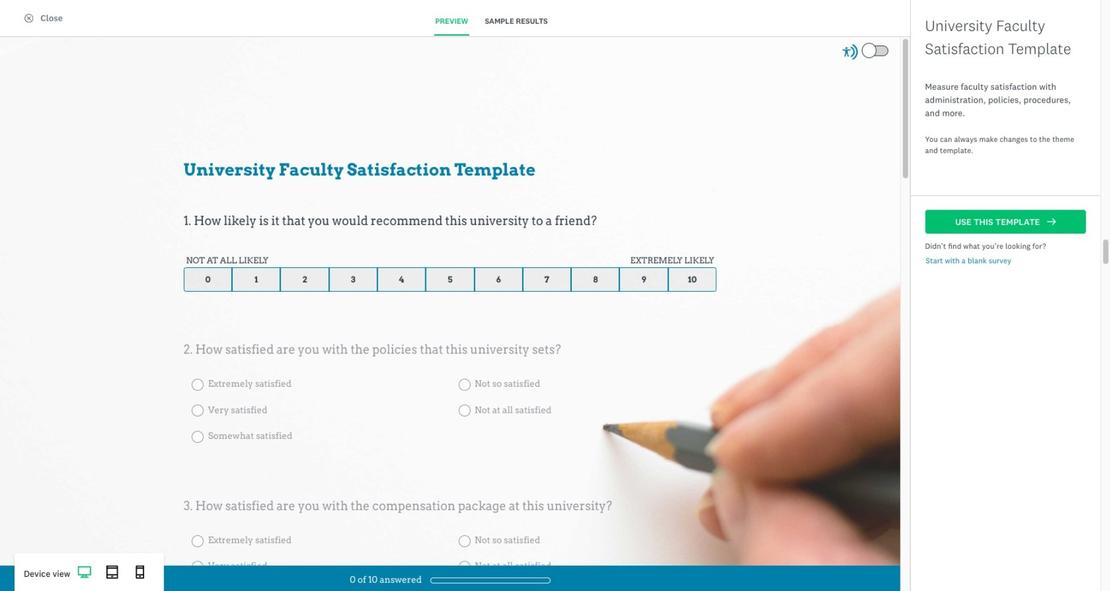 Task type: vqa. For each thing, say whether or not it's contained in the screenshot.
1st Warning image from the right
no



Task type: locate. For each thing, give the bounding box(es) containing it.
lock image
[[537, 84, 546, 93], [537, 267, 546, 276], [698, 267, 707, 276]]

lock image for quiz - periodic table of elements image
[[698, 267, 707, 276]]

k12 distance learning template image
[[732, 79, 875, 172]]

tab list
[[420, 9, 563, 36]]

documentclone image
[[37, 36, 46, 45]]

general high school satisfaction template image
[[409, 79, 551, 172]]

quiz - periodic table of elements image
[[571, 262, 713, 355]]

0 horizontal spatial svg image
[[78, 567, 91, 580]]

svg image
[[78, 567, 91, 580], [106, 567, 119, 580]]

1 horizontal spatial svg image
[[106, 567, 119, 580]]



Task type: describe. For each thing, give the bounding box(es) containing it.
alumni registration form image
[[571, 445, 713, 538]]

arrowright image
[[1047, 218, 1056, 227]]

university instructor evaluation template image
[[409, 445, 551, 538]]

university faculty satisfaction template image
[[733, 262, 874, 355]]

xcircle image
[[24, 14, 33, 23]]

2 svg image from the left
[[106, 567, 119, 580]]

lock image for quiz - capitals of the world image
[[537, 267, 546, 276]]

quiz - capitals of the world image
[[409, 262, 551, 355]]

k-12 parent survey image
[[571, 79, 713, 172]]

1 svg image from the left
[[78, 567, 91, 580]]

svg image
[[134, 567, 147, 580]]

lock image for the general high school satisfaction template 'image'
[[537, 84, 546, 93]]



